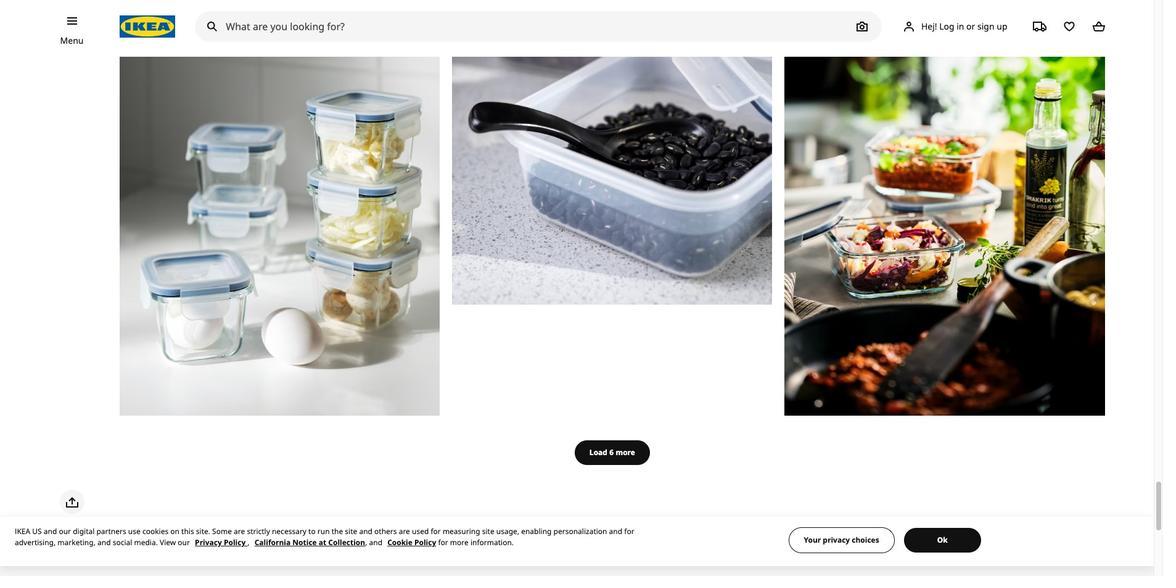 Task type: locate. For each thing, give the bounding box(es) containing it.
Search by product text field
[[195, 11, 882, 42]]

laundry button
[[840, 17, 901, 42]]

more down measuring
[[450, 537, 469, 548]]

and down partners
[[97, 537, 111, 548]]

0 horizontal spatial policy
[[224, 537, 246, 548]]

up
[[997, 20, 1008, 32]]

1 site from the left
[[345, 526, 357, 537]]

ok
[[938, 535, 948, 545]]

your privacy choices
[[804, 535, 880, 545]]

all button
[[120, 17, 160, 42]]

, left 'cookie'
[[365, 537, 367, 548]]

privacy
[[195, 537, 222, 548]]

for down measuring
[[438, 537, 448, 548]]

policy
[[224, 537, 246, 548], [415, 537, 436, 548]]

0 horizontal spatial more
[[450, 537, 469, 548]]

, down strictly
[[248, 537, 250, 548]]

our down this
[[178, 537, 190, 548]]

policy down some in the left of the page
[[224, 537, 246, 548]]

enabling
[[522, 526, 552, 537]]

cookie
[[388, 537, 413, 548]]

1 horizontal spatial ,
[[365, 537, 367, 548]]

are up 'cookie'
[[399, 526, 410, 537]]

ok button
[[904, 528, 982, 553]]

privacy
[[823, 535, 850, 545]]

,
[[248, 537, 250, 548], [365, 537, 367, 548]]

1 horizontal spatial more
[[616, 447, 636, 458]]

None search field
[[195, 11, 882, 42]]

room
[[280, 24, 299, 35]]

advertising,
[[15, 537, 56, 548]]

0 horizontal spatial ,
[[248, 537, 250, 548]]

our
[[59, 526, 71, 537], [178, 537, 190, 548]]

0 horizontal spatial site
[[345, 526, 357, 537]]

collection
[[328, 537, 365, 548]]

living room button
[[240, 17, 315, 42]]

living
[[255, 24, 278, 35]]

digital
[[73, 526, 95, 537]]

marketing,
[[58, 537, 96, 548]]

and
[[44, 526, 57, 537], [359, 526, 373, 537], [609, 526, 623, 537], [97, 537, 111, 548], [369, 537, 383, 548]]

personalization
[[554, 526, 608, 537]]

and up privacy policy , california notice at collection , and cookie policy for more information.
[[359, 526, 373, 537]]

site
[[345, 526, 357, 537], [482, 526, 495, 537]]

hej! log in or sign up
[[922, 20, 1008, 32]]

1 vertical spatial more
[[450, 537, 469, 548]]

more inside button
[[616, 447, 636, 458]]

and right personalization
[[609, 526, 623, 537]]

2 , from the left
[[365, 537, 367, 548]]

view
[[160, 537, 176, 548]]

some
[[212, 526, 232, 537]]

ikea us and our digital partners use cookies on this site. some are strictly necessary to run the site and others are used for measuring site usage, enabling personalization and for advertising, marketing, and social media. view our
[[15, 526, 635, 548]]

social
[[113, 537, 132, 548]]

2 site from the left
[[482, 526, 495, 537]]

for
[[431, 526, 441, 537], [625, 526, 635, 537], [438, 537, 448, 548]]

1 policy from the left
[[224, 537, 246, 548]]

policy down 'used'
[[415, 537, 436, 548]]

more
[[616, 447, 636, 458], [450, 537, 469, 548]]

menu button
[[60, 34, 84, 48]]

necessary
[[272, 526, 307, 537]]

more right 6
[[616, 447, 636, 458]]

site up privacy policy , california notice at collection , and cookie policy for more information.
[[345, 526, 357, 537]]

a spoon rests in an ikea 365+ plastic food container with dry black beans, its lid off. two more are stacked nearby. image
[[453, 0, 773, 305]]

1 horizontal spatial policy
[[415, 537, 436, 548]]

are
[[234, 526, 245, 537], [399, 526, 410, 537]]

1 horizontal spatial site
[[482, 526, 495, 537]]

0 horizontal spatial are
[[234, 526, 245, 537]]

site up information.
[[482, 526, 495, 537]]

to
[[309, 526, 316, 537]]

bundles
[[924, 24, 954, 35]]

0 horizontal spatial our
[[59, 526, 71, 537]]

are right some in the left of the page
[[234, 526, 245, 537]]

usage,
[[497, 526, 520, 537]]

privacy policy link
[[195, 537, 248, 548]]

and down others
[[369, 537, 383, 548]]

for right personalization
[[625, 526, 635, 537]]

0 vertical spatial more
[[616, 447, 636, 458]]

hej! log in or sign up link
[[887, 14, 1023, 39]]

others
[[375, 526, 397, 537]]

bedroom
[[183, 24, 217, 35]]

information.
[[471, 537, 514, 548]]

1 horizontal spatial are
[[399, 526, 410, 537]]

2 policy from the left
[[415, 537, 436, 548]]

used
[[412, 526, 429, 537]]

at
[[319, 537, 327, 548]]

our up marketing,
[[59, 526, 71, 537]]

1 , from the left
[[248, 537, 250, 548]]

1 horizontal spatial our
[[178, 537, 190, 548]]

the
[[332, 526, 343, 537]]

kitchen
[[337, 24, 366, 35]]

your privacy choices button
[[789, 528, 895, 554]]



Task type: vqa. For each thing, say whether or not it's contained in the screenshot.
find
no



Task type: describe. For each thing, give the bounding box(es) containing it.
kitchen button
[[322, 17, 381, 42]]

privacy policy , california notice at collection , and cookie policy for more information.
[[195, 537, 514, 548]]

california notice at collection link
[[255, 537, 365, 548]]

bedroom button
[[168, 17, 232, 42]]

measuring
[[443, 526, 480, 537]]

living room
[[255, 24, 299, 35]]

close-up on kitchen counter with rectangular glass food container with plastic leak-proof lid holding food, and ingredients. image
[[785, 0, 1105, 416]]

ikea logotype, go to start page image
[[120, 15, 175, 38]]

notice
[[293, 537, 317, 548]]

log
[[940, 20, 955, 32]]

sign
[[978, 20, 995, 32]]

bundles button
[[909, 17, 969, 42]]

kitchen corner featuring multiple white food containers with lid made of heat resistant glass and polypropylene plastic. image
[[120, 0, 440, 416]]

use
[[128, 526, 141, 537]]

0 vertical spatial our
[[59, 526, 71, 537]]

choices
[[852, 535, 880, 545]]

your
[[804, 535, 821, 545]]

load
[[590, 447, 608, 458]]

on
[[170, 526, 180, 537]]

ikea
[[15, 526, 30, 537]]

or
[[967, 20, 976, 32]]

california
[[255, 537, 291, 548]]

2 are from the left
[[399, 526, 410, 537]]

6
[[610, 447, 614, 458]]

this
[[181, 526, 194, 537]]

run
[[318, 526, 330, 537]]

laundry
[[855, 24, 886, 35]]

for right 'used'
[[431, 526, 441, 537]]

menu
[[60, 35, 84, 46]]

1 vertical spatial our
[[178, 537, 190, 548]]

strictly
[[247, 526, 270, 537]]

hej!
[[922, 20, 938, 32]]

load 6 more button
[[575, 441, 650, 465]]

cookies
[[142, 526, 169, 537]]

in
[[957, 20, 965, 32]]

all
[[135, 24, 145, 35]]

cookie policy link
[[388, 537, 436, 548]]

load 6 more
[[590, 447, 636, 458]]

media.
[[134, 537, 158, 548]]

partners
[[97, 526, 126, 537]]

1 are from the left
[[234, 526, 245, 537]]

us
[[32, 526, 42, 537]]

and right the us
[[44, 526, 57, 537]]

site.
[[196, 526, 210, 537]]



